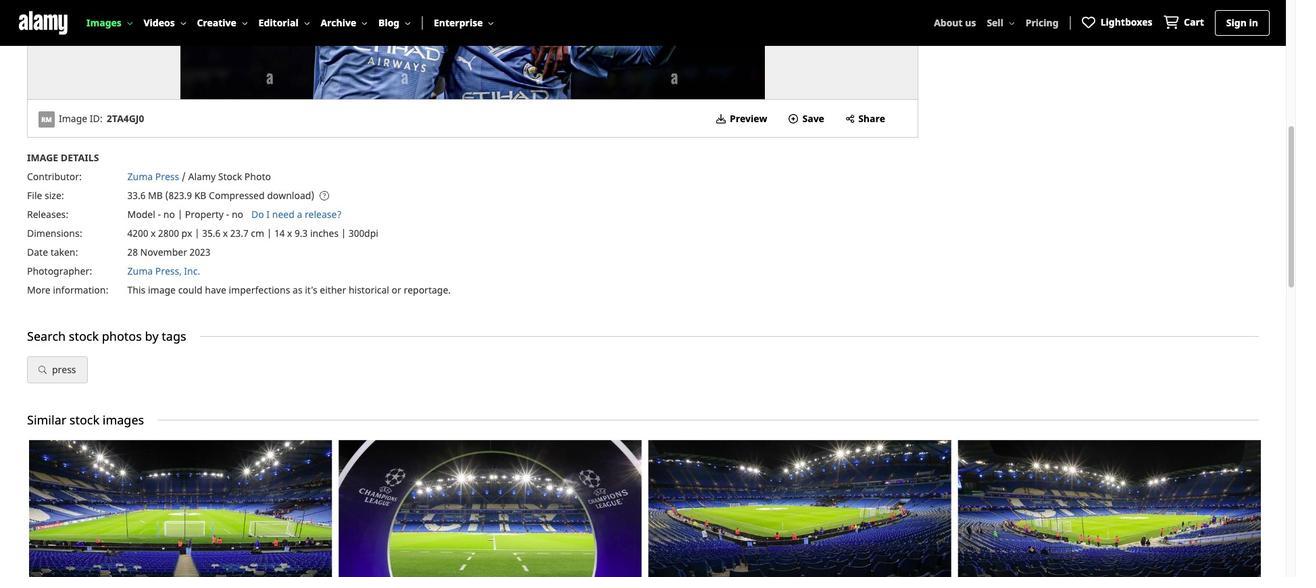 Task type: vqa. For each thing, say whether or not it's contained in the screenshot.


Task type: locate. For each thing, give the bounding box(es) containing it.
or
[[392, 284, 401, 297]]

2 horizontal spatial stadium
[[993, 447, 1030, 460]]

ahead
[[413, 447, 441, 460], [721, 447, 749, 460], [1032, 447, 1060, 460]]

creative link
[[197, 0, 248, 46]]

3 chevron down image from the left
[[405, 20, 411, 26]]

1 match from the left
[[625, 447, 653, 460]]

3 28th from the left
[[805, 447, 824, 460]]

images)
[[1238, 447, 1275, 460]]

chevron down image right 'editorial' on the left of page
[[304, 20, 310, 26]]

1 rb from the left
[[742, 447, 754, 460]]

chevron down image right videos
[[180, 20, 186, 26]]

chevron down image right blog
[[405, 20, 411, 26]]

1 horizontal spatial -
[[226, 208, 229, 221]]

1 – from the left
[[103, 447, 108, 460]]

4 interior from the left
[[1183, 447, 1217, 460]]

chevron down image inside editorial link
[[304, 20, 310, 26]]

rm inside rm 2ta2wyc – manchester, uk. 28th nov, 2023. interior view of the etihad stadium ahead of the uefa champions league group g match manchester city vs rb leipzig at etihad stadium, manchester, united kingdom, 28th november 2023 (photo by conor molloy/news images) in m
[[41, 450, 51, 459]]

chevron down image inside sell link
[[1009, 20, 1015, 26]]

in inside the sign in button
[[1249, 16, 1259, 29]]

2 manchester from the left
[[963, 447, 1016, 460]]

0 horizontal spatial vs
[[730, 447, 739, 460]]

4 etihad from the left
[[962, 447, 990, 460]]

1 horizontal spatial stadium,
[[1139, 447, 1179, 460]]

1 horizontal spatial at
[[1098, 447, 1106, 460]]

1 leipzig from the left
[[756, 447, 787, 460]]

0 horizontal spatial united
[[931, 447, 961, 460]]

zuma up 33.6
[[127, 170, 153, 183]]

1 vertical spatial zuma
[[127, 265, 153, 278]]

2 horizontal spatial ahead
[[1032, 447, 1060, 460]]

ahead right 2ta2xrp
[[1032, 447, 1060, 460]]

1 horizontal spatial 2023
[[1080, 447, 1100, 460]]

1 horizontal spatial manchester
[[963, 447, 1016, 460]]

0 horizontal spatial league
[[550, 447, 583, 460]]

1 group from the left
[[585, 447, 613, 460]]

1 chevron down image from the left
[[180, 20, 186, 26]]

chevron down image inside "blog" link
[[405, 20, 411, 26]]

nov, for manchester, uk. 28th nov, 2023. interior view of the etihad stadium ahead of the uefa champions league group g match manchester city vs rb leipzig at etihad stadium, manchester, united kingdom, 28th november 2023 (photo by conor molloy/news images) in m
[[208, 447, 228, 460]]

more
[[27, 284, 51, 297]]

kingd
[[1271, 447, 1296, 460]]

view for manchester, uk. 28th nov, 2023. interior view of the etihad
[[1219, 447, 1239, 460]]

chevron down image inside videos link
[[180, 20, 186, 26]]

2 group from the left
[[893, 447, 921, 460]]

stadium for manchester, uk. 28th nov, 2023. interior view of the etihad stadium ahead of the uefa champions league group g match manchester city vs rb leipzig at etihad stadium, manchester, united kingd
[[682, 447, 719, 460]]

rm left 2ta2wyc
[[41, 450, 51, 459]]

3 interior from the left
[[875, 447, 909, 460]]

1 zuma from the top
[[127, 170, 153, 183]]

1 nov, from the left
[[208, 447, 228, 460]]

press link
[[27, 357, 88, 384]]

0 vertical spatial in
[[1249, 16, 1259, 29]]

chevron down image
[[180, 20, 186, 26], [304, 20, 310, 26], [362, 20, 368, 26], [1009, 20, 1015, 26]]

by left tags
[[145, 329, 159, 345]]

0 horizontal spatial november
[[140, 246, 187, 259]]

3 – from the left
[[721, 447, 727, 460]]

1 uk. from the left
[[168, 447, 183, 460]]

2023. for manchester, uk. 28th nov, 2023. interior view of the etihad stadium ahead of the uefa champions league group g match manc
[[849, 447, 873, 460]]

2ta4gj0
[[107, 112, 144, 125]]

uefa for manchester, uk. 28th nov, 2023. interior view of the etihad stadium ahead of the uefa champions league group g match manc
[[1091, 447, 1114, 460]]

3 g from the left
[[1235, 447, 1241, 460]]

the
[[326, 447, 341, 460], [455, 447, 469, 460], [634, 447, 649, 460], [763, 447, 777, 460], [945, 447, 960, 460], [1074, 447, 1088, 460], [1253, 447, 1268, 460]]

1 horizontal spatial match
[[933, 447, 961, 460]]

enterprise
[[434, 16, 483, 29]]

us
[[965, 16, 976, 29]]

rm inside rm 2ta2xra – manchester, uk. 28th nov, 2023. interior view of the etihad stadium ahead of the uefa champions league group g match manchester city vs rb leipzig at etihad stadium, manchester, united kingd
[[350, 450, 361, 459]]

1 horizontal spatial ahead
[[721, 447, 749, 460]]

0 horizontal spatial stadium
[[374, 447, 411, 460]]

2 g from the left
[[924, 447, 931, 460]]

league
[[550, 447, 583, 460], [858, 447, 891, 460], [1169, 447, 1202, 460]]

2 view from the left
[[600, 447, 620, 460]]

uk. for manchester, uk. 28th nov, 2023. interior view of the etihad stadium ahead of the uefa champions league group g match manchester city vs rb leipzig at etihad stadium, manchester, united kingdom, 28th november 2023 (photo by conor molloy/news images) in m
[[168, 447, 183, 460]]

1 horizontal spatial group
[[893, 447, 921, 460]]

1 horizontal spatial league
[[858, 447, 891, 460]]

interior for manchester, uk. 28th nov, 2023. interior view of the etihad
[[1183, 447, 1217, 460]]

share nodes image
[[846, 114, 854, 123]]

0 horizontal spatial uefa
[[472, 447, 495, 460]]

stock up 2ta2wyc
[[70, 412, 99, 429]]

circle question image
[[320, 191, 329, 201]]

:
[[100, 112, 103, 125], [79, 170, 82, 183], [61, 189, 64, 202], [66, 208, 69, 221], [80, 227, 82, 240], [75, 246, 78, 259], [89, 265, 92, 278], [106, 284, 109, 297]]

rb
[[742, 447, 754, 460], [1049, 447, 1062, 460]]

need
[[272, 208, 295, 221]]

- down 33.6 mb (823.9 kb compressed download)
[[226, 208, 229, 221]]

uefa for manchester, uk. 28th nov, 2023. interior view of the etihad stadium ahead of the uefa champions league group g match manchester city vs rb leipzig at etihad stadium, manchester, united kingd
[[780, 447, 803, 460]]

2 league from the left
[[858, 447, 891, 460]]

1 vs from the left
[[730, 447, 739, 460]]

download)
[[267, 189, 315, 202]]

1 vertical spatial stock
[[70, 412, 99, 429]]

image details
[[27, 152, 99, 164]]

chevron down image inside 'archive' link
[[362, 20, 368, 26]]

0 horizontal spatial 2023
[[190, 246, 211, 259]]

ahead right 2ta2wy2
[[721, 447, 749, 460]]

14
[[274, 227, 285, 240]]

1 vertical spatial by
[[1135, 447, 1146, 460]]

- right model
[[158, 208, 161, 221]]

reportage.
[[404, 284, 451, 297]]

7 of from the left
[[1242, 447, 1251, 460]]

rm inside rm image id : 2ta4gj0
[[41, 115, 52, 124]]

interior for manchester, uk. 28th nov, 2023. interior view of the etihad stadium ahead of the uefa champions league group g match manchester city vs rb leipzig at etihad stadium, manchester, united kingd
[[564, 447, 598, 460]]

rm left 2ta2wy2
[[660, 450, 671, 459]]

press,
[[155, 265, 182, 278]]

videos link
[[144, 0, 186, 46]]

0 horizontal spatial at
[[790, 447, 799, 460]]

do i need a release? link
[[251, 208, 342, 221]]

in right 'sign'
[[1249, 16, 1259, 29]]

etihad for manchester, uk. 28th nov, 2023. interior view of the etihad
[[1270, 447, 1296, 460]]

2 manchester, from the left
[[418, 447, 473, 460]]

2023. for manchester, uk. 28th nov, 2023. interior view of the etihad stadium ahead of the uefa champions league group g match manchester city vs rb leipzig at etihad stadium, manchester, united kingd
[[538, 447, 562, 460]]

stock
[[218, 170, 242, 183]]

– for manchester, uk. 28th nov, 2023. interior view of the etihad stadium ahead of the uefa champions league group g match manchester city vs rb leipzig at etihad stadium, manchester, united kingd
[[410, 447, 416, 460]]

search stock photos by tags
[[27, 329, 186, 345]]

rm inside rm 2ta2xrp – manchester, uk. 28th nov, 2023. interior view of the etihad
[[970, 450, 981, 459]]

similar stock images
[[27, 412, 144, 429]]

stock right "search"
[[69, 329, 99, 345]]

– right 2ta2xra
[[410, 447, 416, 460]]

chevron down image right enterprise
[[488, 20, 494, 26]]

november up zuma press, inc. 'link'
[[140, 246, 187, 259]]

match left the kingdom, on the bottom right of the page
[[933, 447, 961, 460]]

chevron down image for sell
[[1009, 20, 1015, 26]]

images
[[87, 16, 121, 29]]

2 horizontal spatial uefa
[[1091, 447, 1114, 460]]

3 uefa from the left
[[1091, 447, 1114, 460]]

group for kingd
[[893, 447, 921, 460]]

1 horizontal spatial uefa
[[780, 447, 803, 460]]

px
[[182, 227, 192, 240]]

inc.
[[184, 265, 200, 278]]

ahead for manchester, uk. 28th nov, 2023. interior view of the etihad stadium ahead of the uefa champions league group g match manc
[[1032, 447, 1060, 460]]

x right 14
[[287, 227, 292, 240]]

rm left 2ta2xrp
[[970, 450, 981, 459]]

0 horizontal spatial city
[[711, 447, 727, 460]]

– for manchester, uk. 28th nov, 2023. interior view of the etihad stadium ahead of the uefa champions league group g match manc
[[721, 447, 727, 460]]

g for kingdom,
[[616, 447, 623, 460]]

1 28th from the left
[[186, 447, 206, 460]]

champions
[[497, 447, 548, 460], [805, 447, 856, 460], [1116, 447, 1167, 460]]

2 match from the left
[[933, 447, 961, 460]]

1 horizontal spatial city
[[1019, 447, 1035, 460]]

at
[[790, 447, 799, 460], [1098, 447, 1106, 460]]

4 – from the left
[[1029, 447, 1035, 460]]

1 champions from the left
[[497, 447, 548, 460]]

1 league from the left
[[550, 447, 583, 460]]

2 no from the left
[[232, 208, 243, 221]]

2 zuma from the top
[[127, 265, 153, 278]]

2 stadium from the left
[[682, 447, 719, 460]]

1 horizontal spatial by
[[1135, 447, 1146, 460]]

2 horizontal spatial match
[[1244, 447, 1272, 460]]

2 horizontal spatial group
[[1204, 447, 1232, 460]]

1 horizontal spatial champions
[[805, 447, 856, 460]]

1 horizontal spatial no
[[232, 208, 243, 221]]

2 ahead from the left
[[721, 447, 749, 460]]

of
[[315, 447, 324, 460], [443, 447, 452, 460], [623, 447, 632, 460], [751, 447, 760, 460], [934, 447, 943, 460], [1062, 447, 1071, 460], [1242, 447, 1251, 460]]

1 manchester, from the left
[[111, 447, 166, 460]]

1 2023. from the left
[[230, 447, 254, 460]]

vs right 2ta2xrp
[[1038, 447, 1047, 460]]

-
[[158, 208, 161, 221], [226, 208, 229, 221]]

match left 2ta2wy2
[[625, 447, 653, 460]]

1 uefa from the left
[[472, 447, 495, 460]]

0 horizontal spatial group
[[585, 447, 613, 460]]

group for kingdom,
[[585, 447, 613, 460]]

4 manchester, from the left
[[873, 447, 928, 460]]

view for manchester, uk. 28th nov, 2023. interior view of the etihad stadium ahead of the uefa champions league group g match manc
[[911, 447, 931, 460]]

1 horizontal spatial rb
[[1049, 447, 1062, 460]]

either
[[320, 284, 346, 297]]

0 vertical spatial november
[[140, 246, 187, 259]]

photographer
[[27, 265, 89, 278]]

rm inside rm 2ta2wy2 – manchester, uk. 28th nov, 2023. interior view of the etihad stadium ahead of the uefa champions league group g match manc
[[660, 450, 671, 459]]

rm up image details
[[41, 115, 52, 124]]

0 horizontal spatial match
[[625, 447, 653, 460]]

2023 left "(photo"
[[1080, 447, 1100, 460]]

cart shopping image
[[1164, 15, 1179, 29]]

– right 2ta2wyc
[[103, 447, 108, 460]]

2 horizontal spatial g
[[1235, 447, 1241, 460]]

zuma for zuma press, inc.
[[127, 265, 153, 278]]

2 champions from the left
[[805, 447, 856, 460]]

1 chevron down image from the left
[[127, 20, 133, 26]]

3 of from the left
[[623, 447, 632, 460]]

4 uk. from the left
[[1095, 447, 1110, 460]]

1 horizontal spatial image
[[59, 112, 87, 125]]

ahead right 2ta2xra
[[413, 447, 441, 460]]

city for kingd
[[1019, 447, 1035, 460]]

1 stadium, from the left
[[832, 447, 871, 460]]

league for kingdom,
[[550, 447, 583, 460]]

united left the kingdom, on the bottom right of the page
[[931, 447, 961, 460]]

2 28th from the left
[[494, 447, 513, 460]]

zuma press / alamy stock photo
[[127, 170, 271, 183]]

0 vertical spatial by
[[145, 329, 159, 345]]

0 vertical spatial stock
[[69, 329, 99, 345]]

1 horizontal spatial united
[[1239, 447, 1268, 460]]

etihad for manchester, uk. 28th nov, 2023. interior view of the etihad stadium ahead of the uefa champions league group g match manc
[[962, 447, 990, 460]]

chevron down image for archive
[[362, 20, 368, 26]]

0 horizontal spatial manchester
[[656, 447, 708, 460]]

cm
[[251, 227, 264, 240]]

1 horizontal spatial vs
[[1038, 447, 1047, 460]]

2 uk. from the left
[[476, 447, 491, 460]]

1 horizontal spatial in
[[1277, 447, 1286, 460]]

stadium, for kingdom,
[[832, 447, 871, 460]]

vs right 2ta2wy2
[[730, 447, 739, 460]]

1 city from the left
[[711, 447, 727, 460]]

/
[[182, 170, 186, 183]]

chevron down image
[[127, 20, 133, 26], [242, 20, 248, 26], [405, 20, 411, 26], [488, 20, 494, 26]]

28th
[[186, 447, 206, 460], [494, 447, 513, 460], [805, 447, 824, 460], [1008, 447, 1028, 460], [1113, 447, 1132, 460]]

uk. for manchester, uk. 28th nov, 2023. interior view of the etihad stadium ahead of the uefa champions league group g match manchester city vs rb leipzig at etihad stadium, manchester, united kingd
[[476, 447, 491, 460]]

rm for 2ta2xrp
[[970, 450, 981, 459]]

rm for 2ta2xra
[[350, 450, 361, 459]]

size
[[45, 189, 61, 202]]

uefa for manchester, uk. 28th nov, 2023. interior view of the etihad stadium ahead of the uefa champions league group g match manchester city vs rb leipzig at etihad stadium, manchester, united kingdom, 28th november 2023 (photo by conor molloy/news images) in m
[[472, 447, 495, 460]]

november
[[140, 246, 187, 259], [1030, 447, 1077, 460]]

manchester, for 2ta2wy2
[[729, 447, 784, 460]]

x
[[151, 227, 156, 240], [223, 227, 228, 240], [287, 227, 292, 240]]

united left kingd
[[1239, 447, 1268, 460]]

archive
[[321, 16, 356, 29]]

3 the from the left
[[634, 447, 649, 460]]

vs
[[730, 447, 739, 460], [1038, 447, 1047, 460]]

chevron down image for videos
[[180, 20, 186, 26]]

champions for manchester, uk. 28th nov, 2023. interior view of the etihad stadium ahead of the uefa champions league group g match manchester city vs rb leipzig at etihad stadium, manchester, united kingdom, 28th november 2023 (photo by conor molloy/news images) in m
[[497, 447, 548, 460]]

conor
[[1148, 447, 1175, 460]]

1 stadium from the left
[[374, 447, 411, 460]]

chevron down image for creative
[[242, 20, 248, 26]]

rm
[[41, 115, 52, 124], [41, 450, 51, 459], [350, 450, 361, 459], [660, 450, 671, 459], [970, 450, 981, 459]]

3 stadium from the left
[[993, 447, 1030, 460]]

2 nov, from the left
[[516, 447, 536, 460]]

chevron down image inside the "enterprise" link
[[488, 20, 494, 26]]

2 2023. from the left
[[538, 447, 562, 460]]

alamy
[[188, 170, 216, 183]]

chevron down image inside images link
[[127, 20, 133, 26]]

3 x from the left
[[287, 227, 292, 240]]

champions for manchester, uk. 28th nov, 2023. interior view of the etihad stadium ahead of the uefa champions league group g match manchester city vs rb leipzig at etihad stadium, manchester, united kingd
[[805, 447, 856, 460]]

chevron down image inside creative link
[[242, 20, 248, 26]]

1 of from the left
[[315, 447, 324, 460]]

blog
[[379, 16, 400, 29]]

chevron down image for enterprise
[[488, 20, 494, 26]]

0 horizontal spatial -
[[158, 208, 161, 221]]

6 etihad from the left
[[1270, 447, 1296, 460]]

chevron down image right sell on the top right
[[1009, 20, 1015, 26]]

by left conor
[[1135, 447, 1146, 460]]

1 horizontal spatial x
[[223, 227, 228, 240]]

2 etihad from the left
[[651, 447, 679, 460]]

(823.9
[[165, 189, 192, 202]]

0 vertical spatial 2023
[[190, 246, 211, 259]]

leipzig for kingd
[[1064, 447, 1095, 460]]

2 city from the left
[[1019, 447, 1035, 460]]

1 horizontal spatial stadium
[[682, 447, 719, 460]]

0 horizontal spatial ahead
[[413, 447, 441, 460]]

– for manchester, uk. 28th nov, 2023. interior view of the etihad stadium ahead of the uefa champions league group g match manchester city vs rb leipzig at etihad stadium, manchester, united kingdom, 28th november 2023 (photo by conor molloy/news images) in m
[[103, 447, 108, 460]]

2023. for manchester, uk. 28th nov, 2023. interior view of the etihad
[[1157, 447, 1181, 460]]

1 horizontal spatial leipzig
[[1064, 447, 1095, 460]]

champions for manchester, uk. 28th nov, 2023. interior view of the etihad stadium ahead of the uefa champions league group g match manc
[[1116, 447, 1167, 460]]

| right inches
[[341, 227, 346, 240]]

5 of from the left
[[934, 447, 943, 460]]

0 horizontal spatial rb
[[742, 447, 754, 460]]

stadium, for kingd
[[1139, 447, 1179, 460]]

no up 2800
[[163, 208, 175, 221]]

0 horizontal spatial x
[[151, 227, 156, 240]]

1 vertical spatial in
[[1277, 447, 1286, 460]]

save
[[803, 112, 825, 125]]

3 ahead from the left
[[1032, 447, 1060, 460]]

0 horizontal spatial g
[[616, 447, 623, 460]]

0 horizontal spatial in
[[1249, 16, 1259, 29]]

3 manchester, from the left
[[729, 447, 784, 460]]

| down (823.9
[[178, 208, 183, 221]]

kingdom,
[[963, 447, 1006, 460]]

3 uk. from the left
[[787, 447, 802, 460]]

etihad
[[343, 447, 371, 460], [651, 447, 679, 460], [801, 447, 829, 460], [962, 447, 990, 460], [1109, 447, 1137, 460], [1270, 447, 1296, 460]]

city
[[711, 447, 727, 460], [1019, 447, 1035, 460]]

photo
[[245, 170, 271, 183]]

4200 x 2800 px | 35.6 x 23.7 cm | 14 x 9.3 inches | 300dpi
[[127, 227, 378, 240]]

2 uefa from the left
[[780, 447, 803, 460]]

details
[[61, 152, 99, 164]]

image
[[59, 112, 87, 125], [27, 152, 58, 164]]

in left 'm'
[[1277, 447, 1286, 460]]

0 horizontal spatial leipzig
[[756, 447, 787, 460]]

1 manchester from the left
[[656, 447, 708, 460]]

leipzig for kingdom,
[[756, 447, 787, 460]]

2 leipzig from the left
[[1064, 447, 1095, 460]]

download image
[[716, 114, 726, 123]]

chevron down image for images
[[127, 20, 133, 26]]

rb right 2ta2wy2
[[742, 447, 754, 460]]

1 vertical spatial november
[[1030, 447, 1077, 460]]

chevron down image right images on the top
[[127, 20, 133, 26]]

editorial link
[[259, 0, 310, 46]]

0 vertical spatial zuma
[[127, 170, 153, 183]]

2 stadium, from the left
[[1139, 447, 1179, 460]]

2023 up the inc.
[[190, 246, 211, 259]]

chevron down image left blog
[[362, 20, 368, 26]]

1 horizontal spatial g
[[924, 447, 931, 460]]

image left "id"
[[59, 112, 87, 125]]

stock for search
[[69, 329, 99, 345]]

0 horizontal spatial champions
[[497, 447, 548, 460]]

x right the 4200 on the top of the page
[[151, 227, 156, 240]]

stadium
[[374, 447, 411, 460], [682, 447, 719, 460], [993, 447, 1030, 460]]

rb right 2ta2xrp
[[1049, 447, 1062, 460]]

zuma up this
[[127, 265, 153, 278]]

united for kingd
[[1239, 447, 1268, 460]]

interior
[[256, 447, 290, 460], [564, 447, 598, 460], [875, 447, 909, 460], [1183, 447, 1217, 460]]

2 interior from the left
[[564, 447, 598, 460]]

2 horizontal spatial x
[[287, 227, 292, 240]]

uk.
[[168, 447, 183, 460], [476, 447, 491, 460], [787, 447, 802, 460], [1095, 447, 1110, 460]]

manchester, for 2ta2wyc
[[111, 447, 166, 460]]

3 view from the left
[[911, 447, 931, 460]]

rm 2ta2wy2 – manchester, uk. 28th nov, 2023. interior view of the etihad stadium ahead of the uefa champions league group g match manc
[[660, 447, 1296, 460]]

united
[[931, 447, 961, 460], [1239, 447, 1268, 460]]

1 vertical spatial 2023
[[1080, 447, 1100, 460]]

1 interior from the left
[[256, 447, 290, 460]]

– right 2ta2wy2
[[721, 447, 727, 460]]

manchester,
[[111, 447, 166, 460], [418, 447, 473, 460], [729, 447, 784, 460], [873, 447, 928, 460], [1037, 447, 1092, 460], [1181, 447, 1236, 460]]

0 horizontal spatial image
[[27, 152, 58, 164]]

4 chevron down image from the left
[[1009, 20, 1015, 26]]

cart link
[[1164, 15, 1204, 31]]

x left 23.7
[[223, 227, 228, 240]]

1 ahead from the left
[[413, 447, 441, 460]]

group
[[585, 447, 613, 460], [893, 447, 921, 460], [1204, 447, 1232, 460]]

uk. for manchester, uk. 28th nov, 2023. interior view of the etihad stadium ahead of the uefa champions league group g match manc
[[787, 447, 802, 460]]

– right 2ta2xrp
[[1029, 447, 1035, 460]]

300dpi
[[349, 227, 378, 240]]

match left manc
[[1244, 447, 1272, 460]]

manchester, for 2ta2xra
[[418, 447, 473, 460]]

4 2023. from the left
[[1157, 447, 1181, 460]]

2 chevron down image from the left
[[242, 20, 248, 26]]

2 vs from the left
[[1038, 447, 1047, 460]]

4 chevron down image from the left
[[488, 20, 494, 26]]

nov,
[[208, 447, 228, 460], [516, 447, 536, 460], [827, 447, 847, 460], [1135, 447, 1155, 460]]

0 horizontal spatial stadium,
[[832, 447, 871, 460]]

1 etihad from the left
[[343, 447, 371, 460]]

image up contributor
[[27, 152, 58, 164]]

manchester, uk. 28th nov, 2023. november 28, 2023, manchester, england, united kingdom: manchester, england, nov 28th 2023: julian alvarez of man city celebrates with erling haaland and rico lewis after scoring the winning goal (3-2) during the uefa champions league football match between manchester city and red bull leipzig at the etihad stadium in manchester. manchester city won 3-2 (credit image: © danilo fernandes/sport press photo via credit: zuma press/alamy live news stock photo image
[[28, 0, 918, 99]]

2 horizontal spatial league
[[1169, 447, 1202, 460]]

2 x from the left
[[223, 227, 228, 240]]

2 - from the left
[[226, 208, 229, 221]]

no down compressed
[[232, 208, 243, 221]]

5 manchester, from the left
[[1037, 447, 1092, 460]]

2 chevron down image from the left
[[304, 20, 310, 26]]

chevron down image right creative
[[242, 20, 248, 26]]

5 the from the left
[[945, 447, 960, 460]]

0 horizontal spatial no
[[163, 208, 175, 221]]

rm left 2ta2xra
[[350, 450, 361, 459]]

2 horizontal spatial champions
[[1116, 447, 1167, 460]]

1 view from the left
[[292, 447, 312, 460]]

november right 2ta2xrp
[[1030, 447, 1077, 460]]

2 – from the left
[[410, 447, 416, 460]]

2 united from the left
[[1239, 447, 1268, 460]]

1 united from the left
[[931, 447, 961, 460]]

rm for 2ta2wy2
[[660, 450, 671, 459]]

m
[[1288, 447, 1296, 460]]

5 28th from the left
[[1113, 447, 1132, 460]]

3 chevron down image from the left
[[362, 20, 368, 26]]

by
[[145, 329, 159, 345], [1135, 447, 1146, 460]]

2ta2wyc
[[57, 447, 100, 460]]



Task type: describe. For each thing, give the bounding box(es) containing it.
0 horizontal spatial by
[[145, 329, 159, 345]]

stadium for manchester, uk. 28th nov, 2023. interior view of the etihad stadium ahead of the uefa champions league group g match manc
[[993, 447, 1030, 460]]

zuma press, inc. link
[[127, 265, 200, 278]]

manchester for kingdom,
[[656, 447, 708, 460]]

a
[[297, 208, 302, 221]]

1 vertical spatial image
[[27, 152, 58, 164]]

heart image
[[1082, 15, 1095, 29]]

rm 2ta2xrp – manchester, uk. 28th nov, 2023. interior view of the etihad
[[970, 447, 1296, 460]]

uk. for manchester, uk. 28th nov, 2023. interior view of the etihad
[[1095, 447, 1110, 460]]

4 28th from the left
[[1008, 447, 1028, 460]]

zuma press, inc.
[[127, 265, 200, 278]]

united for kingdom,
[[931, 447, 961, 460]]

could
[[178, 284, 203, 297]]

blog link
[[379, 0, 411, 46]]

magnifying glass image
[[39, 366, 47, 375]]

i
[[267, 208, 270, 221]]

4 the from the left
[[763, 447, 777, 460]]

this image could have imperfections as it's either historical or reportage.
[[127, 284, 451, 297]]

more information :
[[27, 284, 109, 297]]

interior for manchester, uk. 28th nov, 2023. interior view of the etihad stadium ahead of the uefa champions league group g match manc
[[875, 447, 909, 460]]

release?
[[305, 208, 342, 221]]

molloy/news
[[1178, 447, 1236, 460]]

view for manchester, uk. 28th nov, 2023. interior view of the etihad stadium ahead of the uefa champions league group g match manchester city vs rb leipzig at etihad stadium, manchester, united kingdom, 28th november 2023 (photo by conor molloy/news images) in m
[[292, 447, 312, 460]]

save button
[[789, 100, 825, 137]]

28th for manchester, uk. 28th nov, 2023. interior view of the etihad stadium ahead of the uefa champions league group g match manchester city vs rb leipzig at etihad stadium, manchester, united kingdom, 28th november 2023 (photo by conor molloy/news images) in m
[[186, 447, 206, 460]]

enterprise link
[[434, 0, 494, 46]]

archive link
[[321, 0, 368, 46]]

1 the from the left
[[326, 447, 341, 460]]

rm 2ta2xra – manchester, uk. 28th nov, 2023. interior view of the etihad stadium ahead of the uefa champions league group g match manchester city vs rb leipzig at etihad stadium, manchester, united kingd
[[350, 447, 1296, 460]]

information
[[53, 284, 106, 297]]

historical
[[349, 284, 389, 297]]

28
[[127, 246, 138, 259]]

4 of from the left
[[751, 447, 760, 460]]

stock for similar
[[70, 412, 99, 429]]

28th for manchester, uk. 28th nov, 2023. interior view of the etihad
[[1113, 447, 1132, 460]]

about us link
[[934, 0, 976, 46]]

0 vertical spatial image
[[59, 112, 87, 125]]

file size :
[[27, 189, 64, 202]]

imperfections
[[229, 284, 290, 297]]

tags
[[162, 329, 186, 345]]

3 league from the left
[[1169, 447, 1202, 460]]

city for kingdom,
[[711, 447, 727, 460]]

35.6
[[202, 227, 220, 240]]

date taken :
[[27, 246, 78, 259]]

1 - from the left
[[158, 208, 161, 221]]

alamy logo image
[[16, 11, 70, 35]]

contributor
[[27, 170, 79, 183]]

2 the from the left
[[455, 447, 469, 460]]

nov, for manchester, uk. 28th nov, 2023. interior view of the etihad stadium ahead of the uefa champions league group g match manc
[[827, 447, 847, 460]]

23.7
[[230, 227, 249, 240]]

view for manchester, uk. 28th nov, 2023. interior view of the etihad stadium ahead of the uefa champions league group g match manchester city vs rb leipzig at etihad stadium, manchester, united kingd
[[600, 447, 620, 460]]

have
[[205, 284, 226, 297]]

zuma for zuma press / alamy stock photo
[[127, 170, 153, 183]]

property
[[185, 208, 224, 221]]

file
[[27, 189, 42, 202]]

at for kingdom,
[[790, 447, 799, 460]]

kb
[[194, 189, 206, 202]]

id
[[90, 112, 100, 125]]

1 no from the left
[[163, 208, 175, 221]]

2800
[[158, 227, 179, 240]]

at for kingd
[[1098, 447, 1106, 460]]

rb for kingd
[[1049, 447, 1062, 460]]

manc
[[1274, 447, 1296, 460]]

pricing link
[[1026, 0, 1059, 46]]

33.6 mb (823.9 kb compressed download)
[[127, 189, 315, 202]]

5 etihad from the left
[[1109, 447, 1137, 460]]

cart
[[1184, 15, 1204, 28]]

vs for kingdom,
[[730, 447, 739, 460]]

share
[[859, 112, 885, 125]]

etihad for manchester, uk. 28th nov, 2023. interior view of the etihad stadium ahead of the uefa champions league group g match manchester city vs rb leipzig at etihad stadium, manchester, united kingdom, 28th november 2023 (photo by conor molloy/news images) in m
[[343, 447, 371, 460]]

| right 'px'
[[195, 227, 200, 240]]

sign in button
[[1216, 11, 1269, 35]]

lightboxes
[[1101, 15, 1153, 28]]

contributor :
[[27, 170, 82, 183]]

manchester, for 2ta2xrp
[[1037, 447, 1092, 460]]

3 etihad from the left
[[801, 447, 829, 460]]

nov, for manchester, uk. 28th nov, 2023. interior view of the etihad
[[1135, 447, 1155, 460]]

pricing
[[1026, 16, 1059, 29]]

model
[[127, 208, 155, 221]]

nov, for manchester, uk. 28th nov, 2023. interior view of the etihad stadium ahead of the uefa champions league group g match manchester city vs rb leipzig at etihad stadium, manchester, united kingd
[[516, 447, 536, 460]]

6 the from the left
[[1074, 447, 1088, 460]]

rb for kingdom,
[[742, 447, 754, 460]]

rm for image
[[41, 115, 52, 124]]

9.3
[[295, 227, 308, 240]]

2 of from the left
[[443, 447, 452, 460]]

stadium for manchester, uk. 28th nov, 2023. interior view of the etihad stadium ahead of the uefa champions league group g match manchester city vs rb leipzig at etihad stadium, manchester, united kingdom, 28th november 2023 (photo by conor molloy/news images) in m
[[374, 447, 411, 460]]

1 horizontal spatial november
[[1030, 447, 1077, 460]]

rm image id : 2ta4gj0
[[41, 112, 144, 125]]

28th for manchester, uk. 28th nov, 2023. interior view of the etihad stadium ahead of the uefa champions league group g match manc
[[805, 447, 824, 460]]

sign
[[1227, 16, 1247, 29]]

28 november 2023
[[127, 246, 211, 259]]

sell link
[[987, 0, 1015, 46]]

press
[[155, 170, 179, 183]]

rm for 2ta2wyc
[[41, 450, 51, 459]]

it's
[[305, 284, 318, 297]]

chevron down image for editorial
[[304, 20, 310, 26]]

6 manchester, from the left
[[1181, 447, 1236, 460]]

sign in
[[1227, 16, 1259, 29]]

about us
[[934, 16, 976, 29]]

ahead for manchester, uk. 28th nov, 2023. interior view of the etihad stadium ahead of the uefa champions league group g match manchester city vs rb leipzig at etihad stadium, manchester, united kingdom, 28th november 2023 (photo by conor molloy/news images) in m
[[413, 447, 441, 460]]

7 the from the left
[[1253, 447, 1268, 460]]

videos
[[144, 16, 175, 29]]

league for kingd
[[858, 447, 891, 460]]

chevron down image for blog
[[405, 20, 411, 26]]

dimensions :
[[27, 227, 82, 240]]

circle plus image
[[789, 114, 799, 123]]

2ta2xrp
[[986, 447, 1027, 460]]

mb
[[148, 189, 163, 202]]

– for manchester, uk. 28th nov, 2023. interior view of the etihad
[[1029, 447, 1035, 460]]

ahead for manchester, uk. 28th nov, 2023. interior view of the etihad stadium ahead of the uefa champions league group g match manchester city vs rb leipzig at etihad stadium, manchester, united kingd
[[721, 447, 749, 460]]

2023. for manchester, uk. 28th nov, 2023. interior view of the etihad stadium ahead of the uefa champions league group g match manchester city vs rb leipzig at etihad stadium, manchester, united kingdom, 28th november 2023 (photo by conor molloy/news images) in m
[[230, 447, 254, 460]]

| left 14
[[267, 227, 272, 240]]

33.6
[[127, 189, 146, 202]]

1 x from the left
[[151, 227, 156, 240]]

3 group from the left
[[1204, 447, 1232, 460]]

interior for manchester, uk. 28th nov, 2023. interior view of the etihad stadium ahead of the uefa champions league group g match manchester city vs rb leipzig at etihad stadium, manchester, united kingdom, 28th november 2023 (photo by conor molloy/news images) in m
[[256, 447, 290, 460]]

similar
[[27, 412, 66, 429]]

g for kingd
[[924, 447, 931, 460]]

about
[[934, 16, 963, 29]]

do
[[251, 208, 264, 221]]

creative
[[197, 16, 236, 29]]

editorial
[[259, 16, 299, 29]]

3 match from the left
[[1244, 447, 1272, 460]]

preview
[[730, 112, 767, 125]]

vs for kingd
[[1038, 447, 1047, 460]]

28th for manchester, uk. 28th nov, 2023. interior view of the etihad stadium ahead of the uefa champions league group g match manchester city vs rb leipzig at etihad stadium, manchester, united kingd
[[494, 447, 513, 460]]

dimensions
[[27, 227, 80, 240]]

releases
[[27, 208, 66, 221]]

(photo
[[1103, 447, 1133, 460]]

match for kingd
[[933, 447, 961, 460]]

model - no | property - no
[[127, 208, 243, 221]]

etihad for manchester, uk. 28th nov, 2023. interior view of the etihad stadium ahead of the uefa champions league group g match manchester city vs rb leipzig at etihad stadium, manchester, united kingd
[[651, 447, 679, 460]]

images link
[[87, 0, 133, 46]]

share button
[[846, 108, 885, 130]]

releases :
[[27, 208, 69, 221]]

this
[[127, 284, 146, 297]]

match for kingdom,
[[625, 447, 653, 460]]

6 of from the left
[[1062, 447, 1071, 460]]

press
[[52, 364, 76, 377]]

image
[[148, 284, 176, 297]]

manchester for kingd
[[963, 447, 1016, 460]]

photographer :
[[27, 265, 92, 278]]



